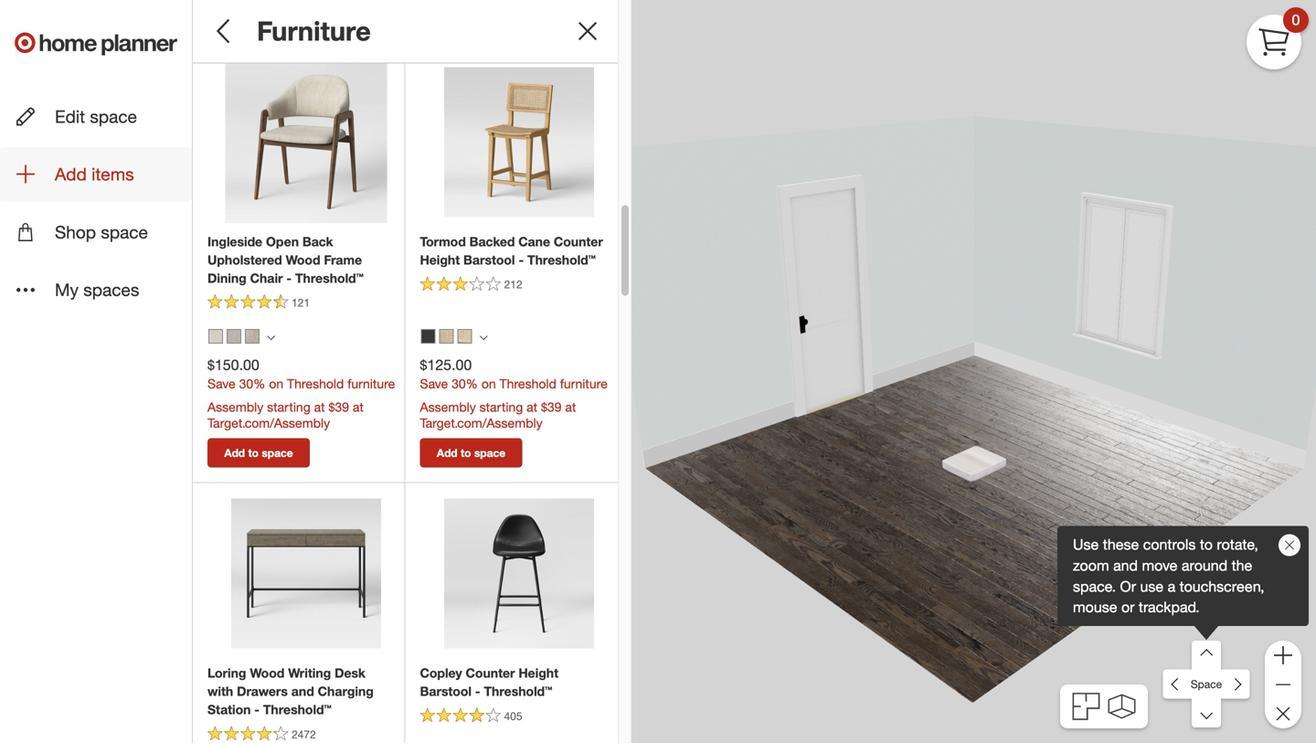 Task type: locate. For each thing, give the bounding box(es) containing it.
0 horizontal spatial height
[[420, 252, 460, 268]]

0 horizontal spatial threshold
[[287, 376, 344, 392]]

controls
[[1144, 536, 1196, 554]]

1 starting from the left
[[267, 399, 311, 415]]

- inside 'ingleside open back upholstered wood frame dining chair - threshold™'
[[287, 270, 292, 286]]

0 horizontal spatial target.com/assembly
[[208, 415, 330, 431]]

121
[[292, 296, 310, 310]]

edit space
[[55, 106, 137, 127]]

and inside loring wood writing desk with drawers and charging station - threshold™
[[291, 684, 314, 700]]

0
[[1293, 11, 1301, 29]]

use these controls to rotate, zoom and move around the space. or use a touchscreen, mouse or trackpad. tooltip
[[1058, 526, 1309, 626]]

trackpad.
[[1139, 599, 1200, 616]]

1 horizontal spatial starting
[[480, 399, 523, 415]]

0 horizontal spatial counter
[[466, 665, 515, 681]]

2 starting from the left
[[480, 399, 523, 415]]

0 horizontal spatial save
[[208, 376, 236, 392]]

pan camera right 30° image
[[1221, 670, 1251, 699]]

1 horizontal spatial 30%
[[452, 376, 478, 392]]

1 horizontal spatial wood
[[286, 252, 320, 268]]

to inside the use these controls to rotate, zoom and move around the space. or use a touchscreen, mouse or trackpad.
[[1200, 536, 1213, 554]]

save down $125.00
[[420, 376, 448, 392]]

open
[[266, 233, 299, 249]]

loring
[[208, 665, 246, 681]]

$150.00
[[208, 356, 260, 374]]

0 vertical spatial wood
[[286, 252, 320, 268]]

ingleside open back upholstered wood frame dining chair - threshold™ image
[[225, 61, 387, 223]]

-
[[519, 252, 524, 268], [287, 270, 292, 286], [475, 684, 481, 700], [254, 702, 260, 718]]

0 horizontal spatial wood
[[250, 665, 285, 681]]

the
[[1232, 557, 1253, 575]]

with
[[208, 684, 233, 700]]

height
[[420, 252, 460, 268], [519, 665, 559, 681]]

1 vertical spatial barstool
[[420, 684, 472, 700]]

barstool
[[464, 252, 515, 268], [420, 684, 472, 700]]

1 at from the left
[[314, 399, 325, 415]]

1 vertical spatial height
[[519, 665, 559, 681]]

back
[[303, 233, 333, 249]]

1 horizontal spatial target.com/assembly
[[420, 415, 543, 431]]

1 vertical spatial counter
[[466, 665, 515, 681]]

space
[[262, 14, 293, 28], [90, 106, 137, 127], [101, 222, 148, 243], [262, 446, 293, 460], [474, 446, 506, 460]]

threshold
[[287, 376, 344, 392], [500, 376, 557, 392]]

1 horizontal spatial counter
[[554, 233, 603, 249]]

30% down the $150.00
[[239, 376, 266, 392]]

1 30% from the left
[[239, 376, 266, 392]]

my spaces button
[[0, 263, 192, 317]]

$150.00 save 30% on threshold furniture assembly starting at $39 at target.com/assembly
[[208, 356, 395, 431]]

1 horizontal spatial threshold
[[500, 376, 557, 392]]

wood up drawers
[[250, 665, 285, 681]]

starting inside $125.00 save 30% on threshold furniture assembly starting at $39 at target.com/assembly
[[480, 399, 523, 415]]

dark gray image
[[227, 329, 241, 344]]

add down $125.00
[[437, 446, 458, 460]]

to
[[248, 14, 259, 28], [248, 446, 259, 460], [461, 446, 471, 460], [1200, 536, 1213, 554]]

0 horizontal spatial and
[[291, 684, 314, 700]]

0 vertical spatial counter
[[554, 233, 603, 249]]

charging
[[318, 684, 374, 700]]

space
[[1191, 678, 1223, 691]]

target.com/assembly inside $150.00 save 30% on threshold furniture assembly starting at $39 at target.com/assembly
[[208, 415, 330, 431]]

0 horizontal spatial starting
[[267, 399, 311, 415]]

2 at from the left
[[353, 399, 364, 415]]

desk
[[335, 665, 366, 681]]

save
[[208, 376, 236, 392], [420, 376, 448, 392]]

1 horizontal spatial assembly
[[420, 399, 476, 415]]

linen image
[[208, 329, 223, 344]]

1 horizontal spatial and
[[1114, 557, 1138, 575]]

2 on from the left
[[482, 376, 496, 392]]

edit
[[55, 106, 85, 127]]

or
[[1121, 578, 1137, 596]]

assembly down the $150.00
[[208, 399, 264, 415]]

30%
[[239, 376, 266, 392], [452, 376, 478, 392]]

1 horizontal spatial height
[[519, 665, 559, 681]]

target.com/assembly inside $125.00 save 30% on threshold furniture assembly starting at $39 at target.com/assembly
[[420, 415, 543, 431]]

edit space button
[[0, 90, 192, 144]]

furniture inside $125.00 save 30% on threshold furniture assembly starting at $39 at target.com/assembly
[[560, 376, 608, 392]]

barstool down copley
[[420, 684, 472, 700]]

furniture inside $150.00 save 30% on threshold furniture assembly starting at $39 at target.com/assembly
[[348, 376, 395, 392]]

tilt camera down 30° image
[[1193, 699, 1222, 728]]

copley counter height barstool - threshold™ image
[[444, 499, 594, 649]]

1 vertical spatial wood
[[250, 665, 285, 681]]

30% down $125.00
[[452, 376, 478, 392]]

counter right cane
[[554, 233, 603, 249]]

use
[[1141, 578, 1164, 596]]

1 threshold from the left
[[287, 376, 344, 392]]

0 horizontal spatial assembly
[[208, 399, 264, 415]]

assembly
[[208, 399, 264, 415], [420, 399, 476, 415]]

loring wood writing desk with drawers and charging station - threshold™ button
[[208, 664, 390, 719]]

add items
[[55, 164, 134, 185]]

threshold™
[[528, 252, 596, 268], [295, 270, 364, 286], [484, 684, 553, 700], [263, 702, 332, 718]]

height up 405
[[519, 665, 559, 681]]

threshold inside $150.00 save 30% on threshold furniture assembly starting at $39 at target.com/assembly
[[287, 376, 344, 392]]

furniture for $125.00
[[560, 376, 608, 392]]

ingleside
[[208, 233, 262, 249]]

assembly inside $150.00 save 30% on threshold furniture assembly starting at $39 at target.com/assembly
[[208, 399, 264, 415]]

add to space button
[[208, 7, 310, 36], [208, 439, 310, 468], [420, 439, 523, 468]]

0 vertical spatial barstool
[[464, 252, 515, 268]]

target.com/assembly
[[208, 415, 330, 431], [420, 415, 543, 431]]

save inside $125.00 save 30% on threshold furniture assembly starting at $39 at target.com/assembly
[[420, 376, 448, 392]]

counter
[[554, 233, 603, 249], [466, 665, 515, 681]]

these
[[1103, 536, 1140, 554]]

tormod
[[420, 233, 466, 249]]

2472
[[292, 728, 316, 742]]

0 horizontal spatial on
[[269, 376, 284, 392]]

counter up 405
[[466, 665, 515, 681]]

1 furniture from the left
[[348, 376, 395, 392]]

assembly for $150.00
[[208, 399, 264, 415]]

threshold inside $125.00 save 30% on threshold furniture assembly starting at $39 at target.com/assembly
[[500, 376, 557, 392]]

assembly inside $125.00 save 30% on threshold furniture assembly starting at $39 at target.com/assembly
[[420, 399, 476, 415]]

chair
[[250, 270, 283, 286]]

2 target.com/assembly from the left
[[420, 415, 543, 431]]

pan camera left 30° image
[[1164, 670, 1193, 699]]

on for $150.00
[[269, 376, 284, 392]]

top view button icon image
[[1073, 693, 1100, 721]]

2 threshold from the left
[[500, 376, 557, 392]]

furniture
[[348, 376, 395, 392], [560, 376, 608, 392]]

1 on from the left
[[269, 376, 284, 392]]

on
[[269, 376, 284, 392], [482, 376, 496, 392]]

0 vertical spatial height
[[420, 252, 460, 268]]

1 horizontal spatial on
[[482, 376, 496, 392]]

and down writing
[[291, 684, 314, 700]]

my spaces
[[55, 279, 139, 300]]

threshold™ up 405
[[484, 684, 553, 700]]

starting
[[267, 399, 311, 415], [480, 399, 523, 415]]

target.com/assembly for $125.00
[[420, 415, 543, 431]]

around
[[1182, 557, 1228, 575]]

wood
[[286, 252, 320, 268], [250, 665, 285, 681]]

furniture
[[257, 15, 371, 47]]

0 horizontal spatial furniture
[[348, 376, 395, 392]]

items
[[92, 164, 134, 185]]

and inside the use these controls to rotate, zoom and move around the space. or use a touchscreen, mouse or trackpad.
[[1114, 557, 1138, 575]]

threshold™ down cane
[[528, 252, 596, 268]]

1 horizontal spatial save
[[420, 376, 448, 392]]

save inside $150.00 save 30% on threshold furniture assembly starting at $39 at target.com/assembly
[[208, 376, 236, 392]]

backed
[[470, 233, 515, 249]]

threshold™ inside loring wood writing desk with drawers and charging station - threshold™
[[263, 702, 332, 718]]

2 furniture from the left
[[560, 376, 608, 392]]

2 30% from the left
[[452, 376, 478, 392]]

threshold for $125.00
[[500, 376, 557, 392]]

counter inside tormod backed cane counter height barstool - threshold™
[[554, 233, 603, 249]]

1 save from the left
[[208, 376, 236, 392]]

space.
[[1074, 578, 1117, 596]]

starting for $125.00
[[480, 399, 523, 415]]

tormod backed cane counter height barstool - threshold™
[[420, 233, 603, 268]]

on inside $150.00 save 30% on threshold furniture assembly starting at $39 at target.com/assembly
[[269, 376, 284, 392]]

space inside button
[[90, 106, 137, 127]]

2 assembly from the left
[[420, 399, 476, 415]]

threshold™ up 2472
[[263, 702, 332, 718]]

0 horizontal spatial 30%
[[239, 376, 266, 392]]

furniture for $150.00
[[348, 376, 395, 392]]

30% for $150.00
[[239, 376, 266, 392]]

on inside $125.00 save 30% on threshold furniture assembly starting at $39 at target.com/assembly
[[482, 376, 496, 392]]

assembly down $125.00
[[420, 399, 476, 415]]

0 vertical spatial and
[[1114, 557, 1138, 575]]

wood down back
[[286, 252, 320, 268]]

30% inside $150.00 save 30% on threshold furniture assembly starting at $39 at target.com/assembly
[[239, 376, 266, 392]]

starting inside $150.00 save 30% on threshold furniture assembly starting at $39 at target.com/assembly
[[267, 399, 311, 415]]

1 vertical spatial and
[[291, 684, 314, 700]]

2 $39 from the left
[[541, 399, 562, 415]]

add left items
[[55, 164, 87, 185]]

1 horizontal spatial furniture
[[560, 376, 608, 392]]

use
[[1074, 536, 1099, 554]]

add items button
[[0, 147, 192, 201]]

add to space button for $125.00
[[420, 439, 523, 468]]

use these controls to rotate, zoom and move around the space. or use a touchscreen, mouse or trackpad.
[[1074, 536, 1265, 616]]

save for $125.00
[[420, 376, 448, 392]]

add to space
[[224, 14, 293, 28], [224, 446, 293, 460], [437, 446, 506, 460]]

- inside tormod backed cane counter height barstool - threshold™
[[519, 252, 524, 268]]

target.com/assembly down $125.00
[[420, 415, 543, 431]]

threshold™ down the frame
[[295, 270, 364, 286]]

1 target.com/assembly from the left
[[208, 415, 330, 431]]

height inside 'copley counter height barstool - threshold™'
[[519, 665, 559, 681]]

barstool down backed
[[464, 252, 515, 268]]

$39
[[329, 399, 349, 415], [541, 399, 562, 415]]

home planner landing page image
[[15, 15, 177, 73]]

- inside loring wood writing desk with drawers and charging station - threshold™
[[254, 702, 260, 718]]

2 save from the left
[[420, 376, 448, 392]]

1 $39 from the left
[[329, 399, 349, 415]]

0 horizontal spatial $39
[[329, 399, 349, 415]]

$39 inside $125.00 save 30% on threshold furniture assembly starting at $39 at target.com/assembly
[[541, 399, 562, 415]]

drawers
[[237, 684, 288, 700]]

1 horizontal spatial $39
[[541, 399, 562, 415]]

1 assembly from the left
[[208, 399, 264, 415]]

add
[[224, 14, 245, 28], [55, 164, 87, 185], [224, 446, 245, 460], [437, 446, 458, 460]]

threshold™ inside tormod backed cane counter height barstool - threshold™
[[528, 252, 596, 268]]

$39 inside $150.00 save 30% on threshold furniture assembly starting at $39 at target.com/assembly
[[329, 399, 349, 415]]

and up or
[[1114, 557, 1138, 575]]

and
[[1114, 557, 1138, 575], [291, 684, 314, 700]]

threshold™ inside 'copley counter height barstool - threshold™'
[[484, 684, 553, 700]]

height down the tormod
[[420, 252, 460, 268]]

barstool inside tormod backed cane counter height barstool - threshold™
[[464, 252, 515, 268]]

on for $125.00
[[482, 376, 496, 392]]

at
[[314, 399, 325, 415], [353, 399, 364, 415], [527, 399, 538, 415], [565, 399, 576, 415]]

save down the $150.00
[[208, 376, 236, 392]]

30% inside $125.00 save 30% on threshold furniture assembly starting at $39 at target.com/assembly
[[452, 376, 478, 392]]

target.com/assembly down the $150.00
[[208, 415, 330, 431]]



Task type: describe. For each thing, give the bounding box(es) containing it.
natural image
[[439, 329, 454, 344]]

wood inside 'ingleside open back upholstered wood frame dining chair - threshold™'
[[286, 252, 320, 268]]

tormod backed cane counter height barstool - threshold™ image
[[444, 67, 594, 217]]

save for $150.00
[[208, 376, 236, 392]]

- inside 'copley counter height barstool - threshold™'
[[475, 684, 481, 700]]

add to space for $150.00
[[224, 446, 293, 460]]

0 button
[[1247, 7, 1309, 69]]

and for charging
[[291, 684, 314, 700]]

or
[[1122, 599, 1135, 616]]

tilt camera up 30° image
[[1193, 641, 1222, 670]]

$39 for $150.00
[[329, 399, 349, 415]]

212
[[504, 278, 523, 291]]

counter inside 'copley counter height barstool - threshold™'
[[466, 665, 515, 681]]

front view button icon image
[[1109, 695, 1136, 719]]

threshold™ inside 'ingleside open back upholstered wood frame dining chair - threshold™'
[[295, 270, 364, 286]]

wood inside loring wood writing desk with drawers and charging station - threshold™
[[250, 665, 285, 681]]

rotate,
[[1217, 536, 1259, 554]]

shop space button
[[0, 205, 192, 259]]

target.com/assembly for $150.00
[[208, 415, 330, 431]]

$39 for $125.00
[[541, 399, 562, 415]]

zoom
[[1074, 557, 1110, 575]]

add to space button for $150.00
[[208, 439, 310, 468]]

cream/natural wood image
[[245, 329, 260, 344]]

loring wood writing desk with drawers and charging station - threshold™
[[208, 665, 374, 718]]

assembly for $125.00
[[420, 399, 476, 415]]

$125.00
[[420, 356, 472, 374]]

mouse
[[1074, 599, 1118, 616]]

writing
[[288, 665, 331, 681]]

frame
[[324, 252, 362, 268]]

shop
[[55, 222, 96, 243]]

black image
[[421, 329, 436, 344]]

shop space
[[55, 222, 148, 243]]

3 at from the left
[[527, 399, 538, 415]]

tormod backed cane counter height barstool - threshold™ button
[[420, 233, 604, 269]]

add to space for $125.00
[[437, 446, 506, 460]]

copley counter height barstool - threshold™
[[420, 665, 559, 700]]

30% for $125.00
[[452, 376, 478, 392]]

ingleside open back upholstered wood frame dining chair - threshold™ button
[[208, 233, 390, 287]]

loring wood writing desk with drawers and charging station - threshold™ image
[[231, 499, 381, 649]]

dining
[[208, 270, 247, 286]]

move
[[1143, 557, 1178, 575]]

4 at from the left
[[565, 399, 576, 415]]

upholstered
[[208, 252, 282, 268]]

black/natural image
[[458, 329, 472, 344]]

spaces
[[83, 279, 139, 300]]

add down the $150.00
[[224, 446, 245, 460]]

height inside tormod backed cane counter height barstool - threshold™
[[420, 252, 460, 268]]

$125.00 save 30% on threshold furniture assembly starting at $39 at target.com/assembly
[[420, 356, 608, 431]]

copley counter height barstool - threshold™ button
[[420, 664, 604, 701]]

threshold for $150.00
[[287, 376, 344, 392]]

touchscreen,
[[1180, 578, 1265, 596]]

copley
[[420, 665, 462, 681]]

barstool inside 'copley counter height barstool - threshold™'
[[420, 684, 472, 700]]

my
[[55, 279, 79, 300]]

ingleside open back upholstered wood frame dining chair - threshold™
[[208, 233, 364, 286]]

405
[[504, 710, 523, 723]]

starting for $150.00
[[267, 399, 311, 415]]

and for move
[[1114, 557, 1138, 575]]

add left furniture
[[224, 14, 245, 28]]

cane
[[519, 233, 550, 249]]

a
[[1168, 578, 1176, 596]]

station
[[208, 702, 251, 718]]



Task type: vqa. For each thing, say whether or not it's contained in the screenshot.
on for $125.00
yes



